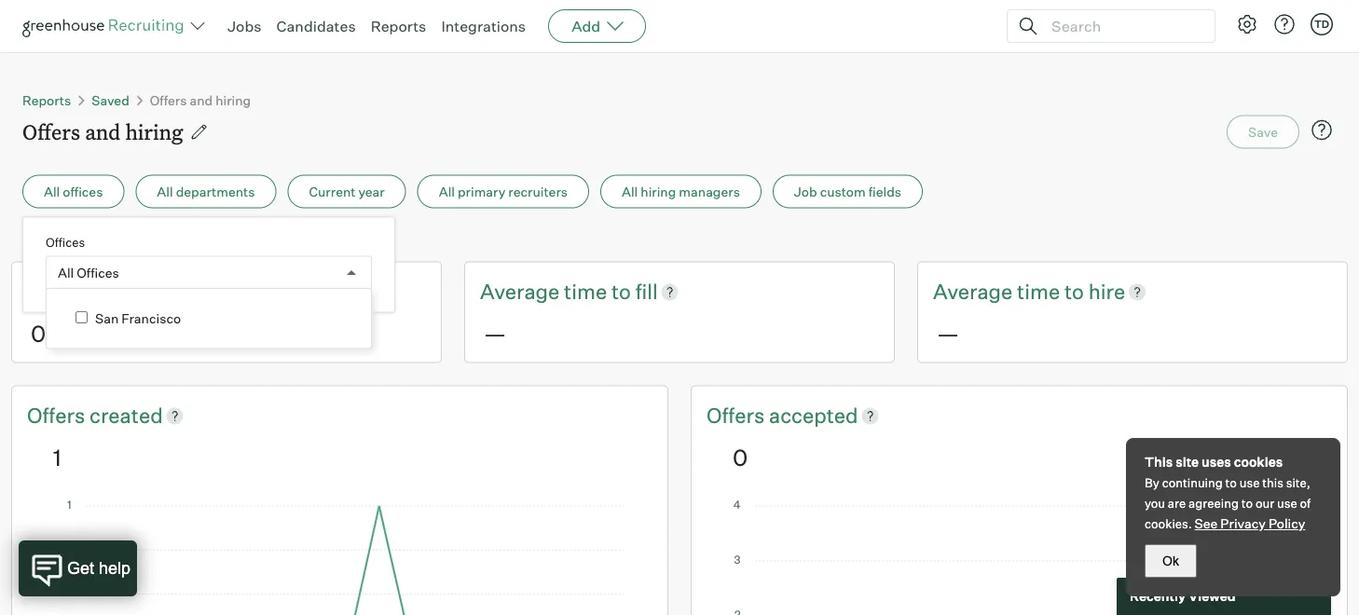 Task type: locate. For each thing, give the bounding box(es) containing it.
0 vertical spatial offices
[[46, 235, 85, 250]]

time link left fill link
[[564, 277, 612, 306]]

offers link up 0
[[707, 401, 770, 430]]

average link for fill
[[480, 277, 564, 306]]

hiring
[[216, 92, 251, 108], [125, 118, 183, 145], [641, 183, 677, 200]]

faq image
[[1311, 119, 1334, 141]]

2 xychart image from the left
[[733, 501, 1307, 616]]

fill link
[[636, 277, 658, 306]]

site
[[1176, 454, 1200, 471]]

1 horizontal spatial average time to
[[934, 279, 1089, 305]]

are
[[1169, 496, 1187, 511]]

average time to for fill
[[480, 279, 636, 305]]

offices
[[46, 235, 85, 250], [77, 264, 119, 281]]

this
[[1263, 476, 1284, 491]]

0 horizontal spatial reports
[[22, 92, 71, 108]]

offices down 31,
[[77, 264, 119, 281]]

time left hire
[[1018, 279, 1061, 305]]

Search text field
[[1047, 13, 1199, 40]]

offer link
[[27, 277, 79, 306]]

to
[[612, 279, 631, 305], [1065, 279, 1085, 305], [1226, 476, 1238, 491], [1242, 496, 1254, 511]]

offers link
[[27, 401, 90, 430], [707, 401, 770, 430]]

all for all departments
[[157, 183, 173, 200]]

1 horizontal spatial time link
[[1018, 277, 1065, 306]]

to link
[[612, 277, 636, 306], [1065, 277, 1089, 306]]

1 horizontal spatial average link
[[934, 277, 1018, 306]]

1 horizontal spatial to link
[[1065, 277, 1089, 306]]

managers
[[679, 183, 740, 200]]

hiring left managers
[[641, 183, 677, 200]]

all down -
[[58, 264, 74, 281]]

2 average time to from the left
[[934, 279, 1089, 305]]

use down cookies
[[1240, 476, 1261, 491]]

all left departments at the left of page
[[157, 183, 173, 200]]

0 horizontal spatial and
[[85, 118, 121, 145]]

xychart image
[[53, 501, 627, 616], [733, 501, 1307, 616]]

and up edit image
[[190, 92, 213, 108]]

1 vertical spatial reports
[[22, 92, 71, 108]]

1 horizontal spatial and
[[190, 92, 213, 108]]

agreeing
[[1189, 496, 1240, 511]]

to down uses
[[1226, 476, 1238, 491]]

hiring down jobs "link"
[[216, 92, 251, 108]]

reports left saved
[[22, 92, 71, 108]]

0 horizontal spatial to link
[[612, 277, 636, 306]]

—
[[484, 320, 507, 348], [937, 320, 960, 348]]

2 offers link from the left
[[707, 401, 770, 430]]

0 vertical spatial 1
[[49, 232, 54, 249]]

reports link left saved
[[22, 92, 71, 108]]

all departments button
[[136, 175, 277, 208]]

francisco
[[122, 310, 181, 327]]

continuing
[[1163, 476, 1224, 491]]

offers and hiring
[[150, 92, 251, 108], [22, 118, 183, 145]]

offers right saved
[[150, 92, 187, 108]]

1 horizontal spatial hiring
[[216, 92, 251, 108]]

1 horizontal spatial average
[[934, 279, 1013, 305]]

2 average link from the left
[[934, 277, 1018, 306]]

0 vertical spatial reports
[[371, 17, 427, 35]]

1 average from the left
[[480, 279, 560, 305]]

all offices button
[[22, 175, 124, 208]]

1 — from the left
[[484, 320, 507, 348]]

and
[[190, 92, 213, 108], [85, 118, 121, 145]]

to link for fill
[[612, 277, 636, 306]]

viewed
[[1189, 589, 1236, 605]]

accepted
[[770, 403, 859, 428]]

time for fill
[[564, 279, 607, 305]]

2 time from the left
[[1018, 279, 1061, 305]]

0 horizontal spatial time
[[564, 279, 607, 305]]

-
[[57, 232, 63, 249]]

0 horizontal spatial average time to
[[480, 279, 636, 305]]

reports
[[371, 17, 427, 35], [22, 92, 71, 108]]

1 time link from the left
[[564, 277, 612, 306]]

1 horizontal spatial offers link
[[707, 401, 770, 430]]

year
[[359, 183, 385, 200]]

to left hire
[[1065, 279, 1085, 305]]

you
[[1145, 496, 1166, 511]]

time left fill on the left of the page
[[564, 279, 607, 305]]

site,
[[1287, 476, 1311, 491]]

2 horizontal spatial hiring
[[641, 183, 677, 200]]

configure image
[[1237, 13, 1259, 35]]

0 vertical spatial and
[[190, 92, 213, 108]]

recently
[[1131, 589, 1186, 605]]

all for all hiring managers
[[622, 183, 638, 200]]

reports for the rightmost reports link
[[371, 17, 427, 35]]

job custom fields
[[795, 183, 902, 200]]

time link left "hire" link
[[1018, 277, 1065, 306]]

use left of
[[1278, 496, 1298, 511]]

average
[[480, 279, 560, 305], [934, 279, 1013, 305]]

recently viewed
[[1131, 589, 1236, 605]]

hiring inside button
[[641, 183, 677, 200]]

1 horizontal spatial —
[[937, 320, 960, 348]]

all left managers
[[622, 183, 638, 200]]

reports link
[[371, 17, 427, 35], [22, 92, 71, 108]]

average for hire
[[934, 279, 1013, 305]]

all inside 'all hiring managers' button
[[622, 183, 638, 200]]

0 horizontal spatial —
[[484, 320, 507, 348]]

to link for hire
[[1065, 277, 1089, 306]]

average link for hire
[[934, 277, 1018, 306]]

all primary recruiters
[[439, 183, 568, 200]]

offers and hiring up edit image
[[150, 92, 251, 108]]

to left our
[[1242, 496, 1254, 511]]

1 average link from the left
[[480, 277, 564, 306]]

all inside all primary recruiters button
[[439, 183, 455, 200]]

1 horizontal spatial reports
[[371, 17, 427, 35]]

hire
[[1089, 279, 1126, 305]]

add button
[[549, 9, 647, 43]]

0 horizontal spatial average link
[[480, 277, 564, 306]]

1 xychart image from the left
[[53, 501, 627, 616]]

2 time link from the left
[[1018, 277, 1065, 306]]

reports right "candidates" link
[[371, 17, 427, 35]]

use
[[1240, 476, 1261, 491], [1278, 496, 1298, 511]]

2 — from the left
[[937, 320, 960, 348]]

reports link right "candidates" link
[[371, 17, 427, 35]]

all left offices
[[44, 183, 60, 200]]

1 horizontal spatial time
[[1018, 279, 1061, 305]]

0 vertical spatial reports link
[[371, 17, 427, 35]]

1 vertical spatial reports link
[[22, 92, 71, 108]]

average link
[[480, 277, 564, 306], [934, 277, 1018, 306]]

31,
[[93, 232, 110, 249]]

0 horizontal spatial time link
[[564, 277, 612, 306]]

2 to link from the left
[[1065, 277, 1089, 306]]

all left primary
[[439, 183, 455, 200]]

to left fill on the left of the page
[[612, 279, 631, 305]]

0 horizontal spatial xychart image
[[53, 501, 627, 616]]

offers
[[150, 92, 187, 108], [22, 118, 80, 145], [27, 403, 90, 428], [707, 403, 770, 428]]

jobs
[[228, 17, 262, 35]]

saved
[[92, 92, 129, 108]]

all inside all offices button
[[44, 183, 60, 200]]

offers link down 0%
[[27, 401, 90, 430]]

offers down 0%
[[27, 403, 90, 428]]

1 to link from the left
[[612, 277, 636, 306]]

time for hire
[[1018, 279, 1061, 305]]

acceptance link
[[79, 277, 195, 306]]

by continuing to use this site, you are agreeing to our use of cookies.
[[1145, 476, 1312, 532]]

1 vertical spatial use
[[1278, 496, 1298, 511]]

0 horizontal spatial average
[[480, 279, 560, 305]]

current year button
[[288, 175, 406, 208]]

average for fill
[[480, 279, 560, 305]]

fields
[[869, 183, 902, 200]]

and down saved
[[85, 118, 121, 145]]

this site uses cookies
[[1145, 454, 1284, 471]]

all inside all departments button
[[157, 183, 173, 200]]

edit image
[[190, 123, 209, 141]]

jan 1 - dec 31, 2023
[[22, 232, 146, 249]]

offers up all offices
[[22, 118, 80, 145]]

1
[[49, 232, 54, 249], [53, 444, 61, 472]]

time link for hire
[[1018, 277, 1065, 306]]

2 vertical spatial hiring
[[641, 183, 677, 200]]

1 time from the left
[[564, 279, 607, 305]]

hiring left edit image
[[125, 118, 183, 145]]

created link
[[90, 401, 163, 430]]

0 vertical spatial use
[[1240, 476, 1261, 491]]

our
[[1256, 496, 1275, 511]]

2 average from the left
[[934, 279, 1013, 305]]

— for hire
[[937, 320, 960, 348]]

san
[[95, 310, 119, 327]]

created
[[90, 403, 163, 428]]

1 average time to from the left
[[480, 279, 636, 305]]

policy
[[1269, 516, 1306, 532]]

0 horizontal spatial offers link
[[27, 401, 90, 430]]

time link for fill
[[564, 277, 612, 306]]

all for all primary recruiters
[[439, 183, 455, 200]]

offers and hiring down saved
[[22, 118, 183, 145]]

1 offers link from the left
[[27, 401, 90, 430]]

offices left 31,
[[46, 235, 85, 250]]

all hiring managers button
[[601, 175, 762, 208]]

time link
[[564, 277, 612, 306], [1018, 277, 1065, 306]]

0 horizontal spatial hiring
[[125, 118, 183, 145]]

1 horizontal spatial xychart image
[[733, 501, 1307, 616]]

0%
[[31, 320, 65, 348]]

1 vertical spatial hiring
[[125, 118, 183, 145]]

rate link
[[195, 277, 233, 306]]

xychart image for 1
[[53, 501, 627, 616]]

primary
[[458, 183, 506, 200]]

all
[[44, 183, 60, 200], [157, 183, 173, 200], [439, 183, 455, 200], [622, 183, 638, 200], [58, 264, 74, 281]]



Task type: describe. For each thing, give the bounding box(es) containing it.
custom
[[820, 183, 866, 200]]

acceptance
[[79, 279, 190, 305]]

all offices
[[44, 183, 103, 200]]

offers and hiring link
[[150, 92, 251, 108]]

see
[[1195, 516, 1219, 532]]

accepted link
[[770, 401, 859, 430]]

all for all offices
[[58, 264, 74, 281]]

integrations
[[442, 17, 526, 35]]

see privacy policy
[[1195, 516, 1306, 532]]

saved link
[[92, 92, 129, 108]]

1 vertical spatial offices
[[77, 264, 119, 281]]

job custom fields button
[[773, 175, 923, 208]]

offices
[[63, 183, 103, 200]]

all offices
[[58, 264, 119, 281]]

uses
[[1202, 454, 1232, 471]]

2023
[[113, 232, 146, 249]]

td button
[[1311, 13, 1334, 35]]

— for fill
[[484, 320, 507, 348]]

offer
[[27, 279, 75, 305]]

0 horizontal spatial reports link
[[22, 92, 71, 108]]

all departments
[[157, 183, 255, 200]]

jobs link
[[228, 17, 262, 35]]

this
[[1145, 454, 1174, 471]]

0 vertical spatial offers and hiring
[[150, 92, 251, 108]]

cookies.
[[1145, 517, 1193, 532]]

candidates
[[277, 17, 356, 35]]

privacy
[[1221, 516, 1267, 532]]

dec
[[65, 232, 90, 249]]

recruiters
[[509, 183, 568, 200]]

offer acceptance
[[27, 279, 195, 305]]

offers link for 1
[[27, 401, 90, 430]]

of
[[1301, 496, 1312, 511]]

offers up 0
[[707, 403, 770, 428]]

td button
[[1308, 9, 1338, 39]]

fill
[[636, 279, 658, 305]]

average time to for hire
[[934, 279, 1089, 305]]

1 vertical spatial 1
[[53, 444, 61, 472]]

job
[[795, 183, 818, 200]]

cookies
[[1235, 454, 1284, 471]]

see privacy policy link
[[1195, 516, 1306, 532]]

offers link for 0
[[707, 401, 770, 430]]

1 vertical spatial offers and hiring
[[22, 118, 183, 145]]

0 horizontal spatial use
[[1240, 476, 1261, 491]]

all primary recruiters button
[[418, 175, 590, 208]]

current
[[309, 183, 356, 200]]

1 horizontal spatial reports link
[[371, 17, 427, 35]]

all for all offices
[[44, 183, 60, 200]]

hire link
[[1089, 277, 1126, 306]]

ok
[[1163, 554, 1180, 569]]

rate
[[195, 279, 233, 305]]

1 horizontal spatial use
[[1278, 496, 1298, 511]]

current year
[[309, 183, 385, 200]]

jan
[[22, 232, 46, 249]]

all hiring managers
[[622, 183, 740, 200]]

san francisco
[[95, 310, 181, 327]]

0 vertical spatial hiring
[[216, 92, 251, 108]]

td
[[1315, 18, 1330, 30]]

xychart image for 0
[[733, 501, 1307, 616]]

candidates link
[[277, 17, 356, 35]]

by
[[1145, 476, 1160, 491]]

reports for the leftmost reports link
[[22, 92, 71, 108]]

0
[[733, 444, 748, 472]]

San Francisco checkbox
[[76, 311, 88, 323]]

greenhouse recruiting image
[[22, 15, 190, 37]]

departments
[[176, 183, 255, 200]]

1 vertical spatial and
[[85, 118, 121, 145]]

add
[[572, 17, 601, 35]]

ok button
[[1145, 545, 1198, 578]]

integrations link
[[442, 17, 526, 35]]



Task type: vqa. For each thing, say whether or not it's contained in the screenshot.
Preliminary
no



